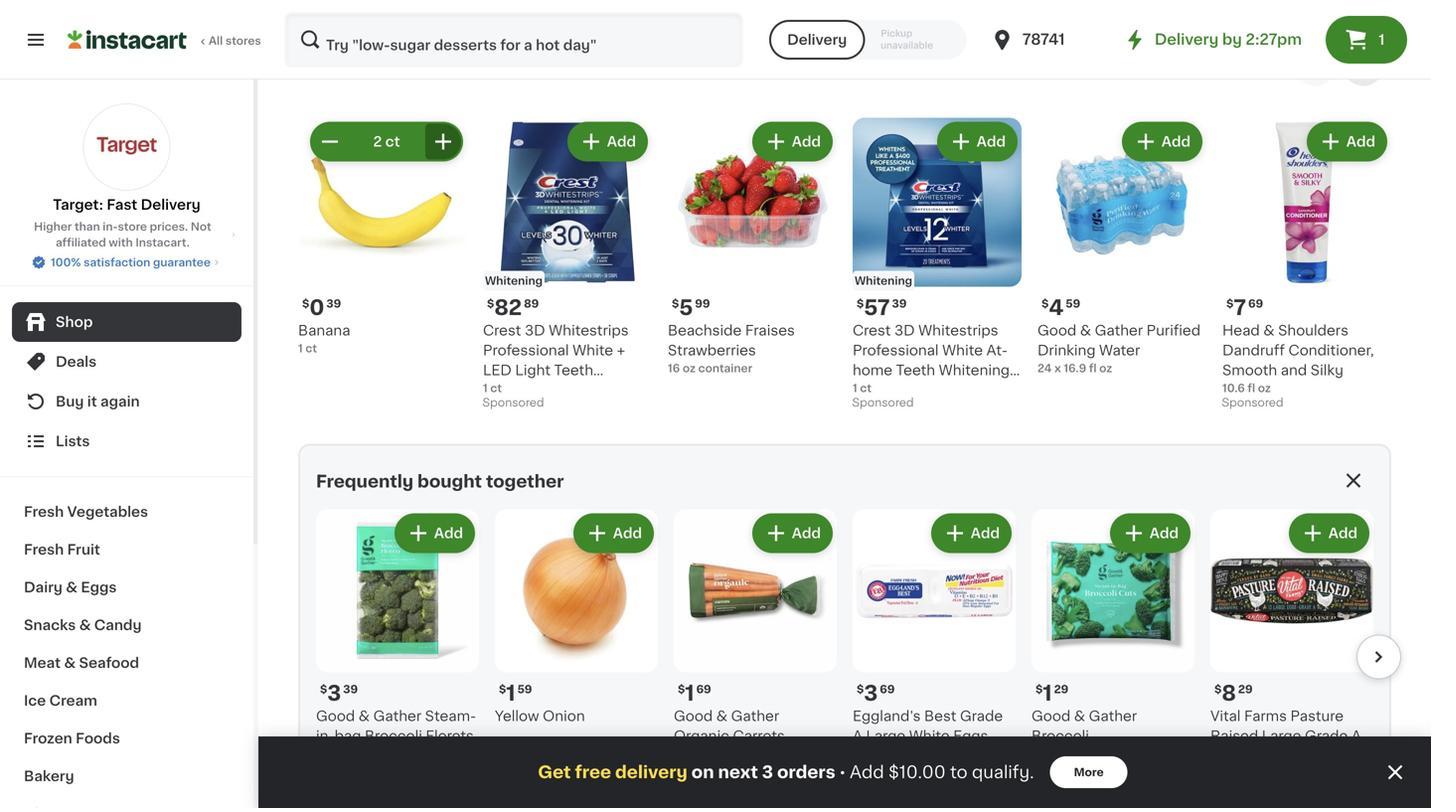 Task type: describe. For each thing, give the bounding box(es) containing it.
fl for 7
[[1248, 383, 1256, 394]]

3 inside treatment tracker modal dialog
[[762, 764, 773, 781]]

product group containing 5
[[668, 118, 837, 376]]

sponsored badge image for 7
[[1223, 398, 1283, 409]]

& for meat & seafood
[[64, 656, 76, 670]]

$ for $ 3 39
[[320, 684, 327, 695]]

good for good & gather broccoli 12 oz
[[1032, 709, 1071, 723]]

more
[[1074, 767, 1104, 778]]

raised
[[1211, 729, 1259, 743]]

instacart.
[[136, 237, 190, 248]]

teeth inside "crest 3d whitestrips professional white at- home teeth whitening kit"
[[896, 363, 935, 377]]

whitening inside "crest 3d whitestrips professional white at- home teeth whitening kit"
[[939, 363, 1010, 377]]

at-
[[987, 343, 1008, 357]]

white for 57
[[942, 343, 983, 357]]

section containing 3
[[288, 444, 1402, 808]]

farms
[[1244, 709, 1287, 723]]

candy
[[94, 618, 142, 632]]

on
[[692, 764, 714, 781]]

1 up the yellow
[[506, 683, 515, 704]]

$ 3 69
[[857, 683, 895, 704]]

24
[[1038, 363, 1052, 374]]

frozen
[[24, 732, 72, 746]]

whitening inside crest 3d whitestrips professional white + led light teeth whitening kit, 19 treatments
[[483, 383, 554, 397]]

whitestrips for 82
[[549, 324, 629, 337]]

frequently
[[316, 473, 414, 490]]

fast
[[107, 198, 137, 212]]

frozen foods
[[24, 732, 120, 746]]

$ 57 39
[[857, 297, 907, 318]]

3 for good
[[327, 683, 341, 704]]

stores
[[226, 35, 261, 46]]

$ for $ 4 59
[[1042, 298, 1049, 309]]

$ 82 89
[[487, 297, 539, 318]]

12
[[1032, 748, 1043, 759]]

4
[[1049, 297, 1064, 318]]

increment quantity of banana image
[[431, 130, 455, 154]]

large for 3
[[866, 729, 906, 743]]

& for good & gather steam- in-bag broccoli florets
[[359, 709, 370, 723]]

29 for 1
[[1054, 684, 1069, 695]]

59 for 1
[[517, 684, 532, 695]]

$ 4 59
[[1042, 297, 1081, 318]]

get free delivery on next 3 orders • add $10.00 to qualify.
[[538, 764, 1034, 781]]

& for head & shoulders dandruff conditioner, smooth and silky 10.6 fl oz
[[1264, 324, 1275, 337]]

100%
[[51, 257, 81, 268]]

in- inside good & gather steam- in-bag broccoli florets
[[316, 729, 335, 743]]

higher than in-store prices. not affiliated with instacart. link
[[16, 219, 238, 250]]

good & gather broccoli 12 oz
[[1032, 709, 1137, 759]]

kit
[[853, 383, 872, 397]]

get
[[538, 764, 571, 781]]

frozen foods link
[[12, 720, 242, 757]]

3d for 57
[[895, 324, 915, 337]]

39 for 3
[[343, 684, 358, 695]]

a inside vital farms pasture raised large grade a eggs
[[1352, 729, 1362, 743]]

$ for $ 7 69
[[1227, 298, 1234, 309]]

strawberries
[[668, 343, 756, 357]]

teeth inside crest 3d whitestrips professional white + led light teeth whitening kit, 19 treatments
[[554, 363, 593, 377]]

3 for eggland's
[[864, 683, 878, 704]]

whitening up the "$ 57 39"
[[855, 275, 913, 286]]

$ for $ 1 29
[[1036, 684, 1043, 695]]

good & gather organic carrots
[[674, 709, 785, 743]]

good for good & gather organic carrots
[[674, 709, 713, 723]]

69 for 1
[[696, 684, 711, 695]]

more button
[[1050, 756, 1128, 788]]

not
[[191, 221, 211, 232]]

meat & seafood
[[24, 656, 139, 670]]

$ 5 99
[[672, 297, 710, 318]]

0
[[309, 297, 324, 318]]

buy it again link
[[12, 382, 242, 421]]

treatments
[[483, 403, 563, 417]]

florets
[[426, 729, 474, 743]]

vital
[[1211, 709, 1241, 723]]

to
[[950, 764, 968, 781]]

broccoli inside good & gather broccoli 12 oz
[[1032, 729, 1089, 743]]

onion
[[543, 709, 585, 723]]

snacks
[[24, 618, 76, 632]]

10.6
[[1223, 383, 1245, 394]]

in- inside 'higher than in-store prices. not affiliated with instacart.'
[[103, 221, 118, 232]]

& for good & gather organic carrots
[[716, 709, 728, 723]]

product group containing 7
[[1223, 118, 1392, 414]]

carrots
[[733, 729, 785, 743]]

product group containing 57
[[853, 118, 1022, 414]]

broccoli inside good & gather steam- in-bag broccoli florets
[[365, 729, 422, 743]]

prices.
[[150, 221, 188, 232]]

higher
[[34, 221, 72, 232]]

all stores link
[[68, 12, 262, 68]]

good & gather purified drinking water 24 x 16.9 fl oz
[[1038, 324, 1201, 374]]

item carousel region containing 3
[[288, 501, 1402, 808]]

oz inside head & shoulders dandruff conditioner, smooth and silky 10.6 fl oz
[[1258, 383, 1271, 394]]

dairy & eggs
[[24, 581, 117, 594]]

white inside eggland's best grade a large white eggs
[[909, 729, 950, 743]]

pasture
[[1291, 709, 1344, 723]]

89
[[524, 298, 539, 309]]

banana
[[298, 324, 350, 337]]

eggland's best grade a large white eggs
[[853, 709, 1003, 743]]

all stores
[[209, 35, 261, 46]]

$ for $ 57 39
[[857, 298, 864, 309]]

meat
[[24, 656, 61, 670]]

affiliated
[[56, 237, 106, 248]]

good for good & gather steam- in-bag broccoli florets
[[316, 709, 355, 723]]

ct down home
[[860, 383, 872, 394]]

all
[[209, 35, 223, 46]]

fresh fruit link
[[12, 531, 242, 569]]

product group containing 8
[[1211, 509, 1374, 808]]

target: fast delivery
[[53, 198, 201, 212]]

ice cream link
[[12, 682, 242, 720]]

eggland's
[[853, 709, 921, 723]]

instacart logo image
[[68, 28, 187, 52]]

foods
[[76, 732, 120, 746]]

gather for purified
[[1095, 324, 1143, 337]]

crest 3d whitestrips professional white + led light teeth whitening kit, 19 treatments
[[483, 324, 629, 417]]

dairy
[[24, 581, 63, 594]]

kit,
[[558, 383, 581, 397]]

& for good & gather purified drinking water 24 x 16.9 fl oz
[[1080, 324, 1091, 337]]

best
[[924, 709, 957, 723]]

vegetables
[[67, 505, 148, 519]]

29 for 8
[[1238, 684, 1253, 695]]

ct inside the banana 1 ct
[[306, 343, 317, 354]]

1 down home
[[853, 383, 858, 394]]

qualify.
[[972, 764, 1034, 781]]

$ for $ 8 29
[[1215, 684, 1222, 695]]

meat & seafood link
[[12, 644, 242, 682]]

product group containing 4
[[1038, 118, 1207, 376]]

purified
[[1147, 324, 1201, 337]]

guarantee
[[153, 257, 211, 268]]

by
[[1223, 32, 1242, 47]]

treatment tracker modal dialog
[[258, 737, 1431, 808]]

$ 1 29
[[1036, 683, 1069, 704]]

$ for $ 82 89
[[487, 298, 494, 309]]

5
[[679, 297, 693, 318]]

and
[[1281, 363, 1307, 377]]

fresh fruit
[[24, 543, 100, 557]]

crest for 57
[[853, 324, 891, 337]]

$ for $ 0 39
[[302, 298, 309, 309]]

1 inside the banana 1 ct
[[298, 343, 303, 354]]

fl for 4
[[1089, 363, 1097, 374]]

white for 82
[[573, 343, 613, 357]]

$ 7 69
[[1227, 297, 1264, 318]]

good & gather steam- in-bag broccoli florets
[[316, 709, 476, 743]]

add inside treatment tracker modal dialog
[[850, 764, 884, 781]]



Task type: locate. For each thing, give the bounding box(es) containing it.
$ inside '$ 0 39'
[[302, 298, 309, 309]]

2 teeth from the left
[[896, 363, 935, 377]]

eggs inside eggland's best grade a large white eggs
[[954, 729, 988, 743]]

seafood
[[79, 656, 139, 670]]

$ 1 59
[[499, 683, 532, 704]]

whitestrips up 'at-'
[[919, 324, 999, 337]]

69 right 7
[[1248, 298, 1264, 309]]

0 horizontal spatial grade
[[960, 709, 1003, 723]]

69 inside $ 1 69
[[696, 684, 711, 695]]

& left candy
[[79, 618, 91, 632]]

ct down banana
[[306, 343, 317, 354]]

& inside good & gather broccoli 12 oz
[[1074, 709, 1085, 723]]

target: fast delivery logo image
[[83, 103, 170, 191]]

light
[[515, 363, 551, 377]]

sponsored badge image
[[483, 398, 543, 409], [853, 398, 913, 409], [1223, 398, 1283, 409], [853, 763, 913, 775]]

& right meat
[[64, 656, 76, 670]]

1 horizontal spatial a
[[1352, 729, 1362, 743]]

crest down 82
[[483, 324, 521, 337]]

& for good & gather broccoli 12 oz
[[1074, 709, 1085, 723]]

1 professional from the left
[[483, 343, 569, 357]]

39 inside $ 3 39
[[343, 684, 358, 695]]

product group
[[298, 118, 467, 356], [483, 118, 652, 417], [668, 118, 837, 376], [853, 118, 1022, 414], [1038, 118, 1207, 376], [1223, 118, 1392, 414], [316, 509, 479, 762], [495, 509, 658, 726], [674, 509, 837, 762], [853, 509, 1016, 780], [1032, 509, 1195, 762], [1211, 509, 1374, 808]]

deals link
[[12, 342, 242, 382]]

target:
[[53, 198, 103, 212]]

good up organic at the bottom of the page
[[674, 709, 713, 723]]

0 vertical spatial eggs
[[81, 581, 117, 594]]

0 vertical spatial fresh
[[24, 505, 64, 519]]

$ up good & gather broccoli 12 oz
[[1036, 684, 1043, 695]]

fresh inside fresh vegetables link
[[24, 505, 64, 519]]

1 horizontal spatial in-
[[316, 729, 335, 743]]

2 horizontal spatial eggs
[[1211, 749, 1246, 763]]

bakery
[[24, 769, 74, 783]]

39
[[326, 298, 341, 309], [892, 298, 907, 309], [343, 684, 358, 695]]

fresh vegetables
[[24, 505, 148, 519]]

$ for $ 3 69
[[857, 684, 864, 695]]

$ left 89
[[487, 298, 494, 309]]

whitestrips up +
[[549, 324, 629, 337]]

0 horizontal spatial crest
[[483, 324, 521, 337]]

$ up the yellow
[[499, 684, 506, 695]]

39 up bag
[[343, 684, 358, 695]]

1 vertical spatial in-
[[316, 729, 335, 743]]

1 horizontal spatial broccoli
[[1032, 729, 1089, 743]]

1 large from the left
[[866, 729, 906, 743]]

oz inside good & gather broccoli 12 oz
[[1046, 748, 1059, 759]]

1 horizontal spatial 3d
[[895, 324, 915, 337]]

0 horizontal spatial a
[[853, 729, 863, 743]]

bought
[[418, 473, 482, 490]]

0 vertical spatial fl
[[1089, 363, 1097, 374]]

0 horizontal spatial teeth
[[554, 363, 593, 377]]

gather for organic
[[731, 709, 779, 723]]

29 up good & gather broccoli 12 oz
[[1054, 684, 1069, 695]]

69 for 7
[[1248, 298, 1264, 309]]

beachside fraises strawberries 16 oz container
[[668, 324, 795, 374]]

orders
[[777, 764, 836, 781]]

sponsored badge image down 10.6
[[1223, 398, 1283, 409]]

lists
[[56, 434, 90, 448]]

good down $ 1 29
[[1032, 709, 1071, 723]]

a inside eggland's best grade a large white eggs
[[853, 729, 863, 743]]

crest 3d whitestrips professional white at- home teeth whitening kit
[[853, 324, 1010, 397]]

banana 1 ct
[[298, 324, 350, 354]]

2 horizontal spatial 69
[[1248, 298, 1264, 309]]

2 a from the left
[[1352, 729, 1362, 743]]

ice cream
[[24, 694, 97, 708]]

1 horizontal spatial delivery
[[787, 33, 847, 47]]

2 crest from the left
[[853, 324, 891, 337]]

whitestrips inside crest 3d whitestrips professional white + led light teeth whitening kit, 19 treatments
[[549, 324, 629, 337]]

gather inside good & gather purified drinking water 24 x 16.9 fl oz
[[1095, 324, 1143, 337]]

1 29 from the left
[[1054, 684, 1069, 695]]

gather for steam-
[[373, 709, 422, 723]]

59 up the yellow
[[517, 684, 532, 695]]

snacks & candy link
[[12, 606, 242, 644]]

whitestrips inside "crest 3d whitestrips professional white at- home teeth whitening kit"
[[919, 324, 999, 337]]

$ inside $ 1 29
[[1036, 684, 1043, 695]]

gather inside good & gather steam- in-bag broccoli florets
[[373, 709, 422, 723]]

1 3d from the left
[[525, 324, 545, 337]]

0 vertical spatial in-
[[103, 221, 118, 232]]

crest
[[483, 324, 521, 337], [853, 324, 891, 337]]

0 horizontal spatial large
[[866, 729, 906, 743]]

delivery for delivery by 2:27pm
[[1155, 32, 1219, 47]]

& inside good & gather purified drinking water 24 x 16.9 fl oz
[[1080, 324, 1091, 337]]

in- down $ 3 39
[[316, 729, 335, 743]]

white down best
[[909, 729, 950, 743]]

$ inside $ 5 99
[[672, 298, 679, 309]]

good inside good & gather organic carrots
[[674, 709, 713, 723]]

delivery inside delivery button
[[787, 33, 847, 47]]

gather up "water"
[[1095, 324, 1143, 337]]

shop link
[[12, 302, 242, 342]]

grade inside eggland's best grade a large white eggs
[[960, 709, 1003, 723]]

teeth right home
[[896, 363, 935, 377]]

1 whitestrips from the left
[[549, 324, 629, 337]]

section
[[288, 444, 1402, 808]]

snacks & candy
[[24, 618, 142, 632]]

smooth
[[1223, 363, 1278, 377]]

$ inside $ 3 39
[[320, 684, 327, 695]]

2 ct
[[373, 135, 400, 149]]

store
[[118, 221, 147, 232]]

water
[[1099, 343, 1140, 357]]

good down $ 3 39
[[316, 709, 355, 723]]

home
[[853, 363, 893, 377]]

1 horizontal spatial 39
[[343, 684, 358, 695]]

1 broccoli from the left
[[365, 729, 422, 743]]

& inside good & gather steam- in-bag broccoli florets
[[359, 709, 370, 723]]

eggs inside "link"
[[81, 581, 117, 594]]

$ for $ 1 59
[[499, 684, 506, 695]]

sponsored badge image for 82
[[483, 398, 543, 409]]

100% satisfaction guarantee button
[[31, 250, 223, 270]]

1 1 ct from the left
[[483, 383, 502, 394]]

spo
[[1332, 9, 1353, 20]]

1 down the led
[[483, 383, 488, 394]]

frequently bought together
[[316, 473, 564, 490]]

sponsored badge image right •
[[853, 763, 913, 775]]

1 a from the left
[[853, 729, 863, 743]]

•
[[840, 764, 846, 780]]

fl right 10.6
[[1248, 383, 1256, 394]]

whitening down 'at-'
[[939, 363, 1010, 377]]

yellow
[[495, 709, 539, 723]]

teeth up kit,
[[554, 363, 593, 377]]

$ inside $ 7 69
[[1227, 298, 1234, 309]]

steam-
[[425, 709, 476, 723]]

3d inside crest 3d whitestrips professional white + led light teeth whitening kit, 19 treatments
[[525, 324, 545, 337]]

shoulders
[[1278, 324, 1349, 337]]

2 professional from the left
[[853, 343, 939, 357]]

fresh for fresh fruit
[[24, 543, 64, 557]]

oz inside good & gather purified drinking water 24 x 16.9 fl oz
[[1100, 363, 1113, 374]]

x
[[1055, 363, 1061, 374]]

0 horizontal spatial whitestrips
[[549, 324, 629, 337]]

2 large from the left
[[1262, 729, 1302, 743]]

39 right the 0
[[326, 298, 341, 309]]

69 up good & gather organic carrots
[[696, 684, 711, 695]]

white left +
[[573, 343, 613, 357]]

$ inside $ 3 69
[[857, 684, 864, 695]]

dandruff
[[1223, 343, 1285, 357]]

eggs
[[81, 581, 117, 594], [954, 729, 988, 743], [1211, 749, 1246, 763]]

0 horizontal spatial in-
[[103, 221, 118, 232]]

oz inside beachside fraises strawberries 16 oz container
[[683, 363, 696, 374]]

& up more
[[1074, 709, 1085, 723]]

& right dairy
[[66, 581, 78, 594]]

delivery by 2:27pm
[[1155, 32, 1302, 47]]

free
[[575, 764, 611, 781]]

39 for 0
[[326, 298, 341, 309]]

drinking
[[1038, 343, 1096, 357]]

29 inside $ 1 29
[[1054, 684, 1069, 695]]

fresh up dairy
[[24, 543, 64, 557]]

$ inside $ 82 89
[[487, 298, 494, 309]]

white left 'at-'
[[942, 343, 983, 357]]

3d for 82
[[525, 324, 545, 337]]

0 horizontal spatial broccoli
[[365, 729, 422, 743]]

decrement quantity of banana image
[[318, 130, 342, 154]]

2 horizontal spatial 3
[[864, 683, 878, 704]]

delivery for delivery
[[787, 33, 847, 47]]

crest down 57
[[853, 324, 891, 337]]

fresh up fresh fruit
[[24, 505, 64, 519]]

gather inside good & gather organic carrots
[[731, 709, 779, 723]]

1 down nsored
[[1379, 33, 1385, 47]]

sponsored badge image inside section
[[853, 763, 913, 775]]

professional up home
[[853, 343, 939, 357]]

sponsored badge image down the led
[[483, 398, 543, 409]]

59
[[1066, 298, 1081, 309], [517, 684, 532, 695]]

professional for 82
[[483, 343, 569, 357]]

39 inside '$ 0 39'
[[326, 298, 341, 309]]

fl inside head & shoulders dandruff conditioner, smooth and silky 10.6 fl oz
[[1248, 383, 1256, 394]]

1 up good & gather broccoli 12 oz
[[1043, 683, 1052, 704]]

1 horizontal spatial 3
[[762, 764, 773, 781]]

& inside "link"
[[66, 581, 78, 594]]

gather inside good & gather broccoli 12 oz
[[1089, 709, 1137, 723]]

good up drinking
[[1038, 324, 1077, 337]]

$ for $ 1 69
[[678, 684, 685, 695]]

$ inside $ 1 59
[[499, 684, 506, 695]]

& up organic at the bottom of the page
[[716, 709, 728, 723]]

Search field
[[286, 14, 742, 66]]

59 inside $ 1 59
[[517, 684, 532, 695]]

eggs down raised
[[1211, 749, 1246, 763]]

59 right 4 at the right top of page
[[1066, 298, 1081, 309]]

whitening
[[485, 275, 543, 286], [855, 275, 913, 286], [939, 363, 1010, 377], [483, 383, 554, 397]]

eggs inside vital farms pasture raised large grade a eggs
[[1211, 749, 1246, 763]]

conditioner,
[[1289, 343, 1374, 357]]

gather up more
[[1089, 709, 1137, 723]]

99
[[695, 298, 710, 309]]

broccoli
[[365, 729, 422, 743], [1032, 729, 1089, 743]]

$ up head
[[1227, 298, 1234, 309]]

product group containing 0
[[298, 118, 467, 356]]

fl right 16.9
[[1089, 363, 1097, 374]]

0 horizontal spatial 59
[[517, 684, 532, 695]]

together
[[486, 473, 564, 490]]

0 horizontal spatial 3
[[327, 683, 341, 704]]

large
[[866, 729, 906, 743], [1262, 729, 1302, 743]]

59 for 4
[[1066, 298, 1081, 309]]

1 inside button
[[1379, 33, 1385, 47]]

0 horizontal spatial 1 ct
[[483, 383, 502, 394]]

sponsored badge image for 57
[[853, 398, 913, 409]]

$ up home
[[857, 298, 864, 309]]

$ inside $ 1 69
[[678, 684, 685, 695]]

& inside head & shoulders dandruff conditioner, smooth and silky 10.6 fl oz
[[1264, 324, 1275, 337]]

$ up good & gather steam- in-bag broccoli florets
[[320, 684, 327, 695]]

1 horizontal spatial whitestrips
[[919, 324, 999, 337]]

1 ct for 57
[[853, 383, 872, 394]]

39 inside the "$ 57 39"
[[892, 298, 907, 309]]

1 horizontal spatial eggs
[[954, 729, 988, 743]]

3 up bag
[[327, 683, 341, 704]]

1
[[1379, 33, 1385, 47], [298, 343, 303, 354], [483, 383, 488, 394], [853, 383, 858, 394], [506, 683, 515, 704], [685, 683, 694, 704], [1043, 683, 1052, 704]]

ct down the led
[[490, 383, 502, 394]]

1 horizontal spatial 1 ct
[[853, 383, 872, 394]]

& for snacks & candy
[[79, 618, 91, 632]]

29 inside $ 8 29
[[1238, 684, 1253, 695]]

3d inside "crest 3d whitestrips professional white at- home teeth whitening kit"
[[895, 324, 915, 337]]

3 up eggland's
[[864, 683, 878, 704]]

delivery
[[1155, 32, 1219, 47], [787, 33, 847, 47], [141, 198, 201, 212]]

eggs down fruit
[[81, 581, 117, 594]]

whitening up $ 82 89
[[485, 275, 543, 286]]

$ up vital
[[1215, 684, 1222, 695]]

satisfaction
[[84, 257, 150, 268]]

57
[[864, 297, 890, 318]]

good inside good & gather purified drinking water 24 x 16.9 fl oz
[[1038, 324, 1077, 337]]

gather for broccoli
[[1089, 709, 1137, 723]]

+
[[617, 343, 625, 357]]

delivery
[[615, 764, 688, 781]]

$ inside $ 8 29
[[1215, 684, 1222, 695]]

1 down banana
[[298, 343, 303, 354]]

broccoli right bag
[[365, 729, 422, 743]]

with
[[109, 237, 133, 248]]

$ inside $ 4 59
[[1042, 298, 1049, 309]]

69 up eggland's
[[880, 684, 895, 695]]

1 vertical spatial fl
[[1248, 383, 1256, 394]]

ct
[[385, 135, 400, 149], [306, 343, 317, 354], [490, 383, 502, 394], [860, 383, 872, 394]]

$ left 99
[[672, 298, 679, 309]]

cream
[[49, 694, 97, 708]]

large down farms
[[1262, 729, 1302, 743]]

grade right best
[[960, 709, 1003, 723]]

fresh inside 'fresh fruit' "link"
[[24, 543, 64, 557]]

$ up eggland's
[[857, 684, 864, 695]]

large for 8
[[1262, 729, 1302, 743]]

1 vertical spatial 59
[[517, 684, 532, 695]]

0 vertical spatial grade
[[960, 709, 1003, 723]]

buy
[[56, 395, 84, 409]]

professional up the light
[[483, 343, 569, 357]]

29
[[1054, 684, 1069, 695], [1238, 684, 1253, 695]]

again
[[100, 395, 140, 409]]

item carousel region
[[298, 46, 1392, 428], [288, 501, 1402, 808]]

1 horizontal spatial 69
[[880, 684, 895, 695]]

good inside good & gather steam- in-bag broccoli florets
[[316, 709, 355, 723]]

large inside eggland's best grade a large white eggs
[[866, 729, 906, 743]]

1 fresh from the top
[[24, 505, 64, 519]]

78741
[[1023, 32, 1065, 47]]

$ up organic at the bottom of the page
[[678, 684, 685, 695]]

& up the dandruff
[[1264, 324, 1275, 337]]

8
[[1222, 683, 1236, 704]]

gather left steam-
[[373, 709, 422, 723]]

good for good & gather purified drinking water 24 x 16.9 fl oz
[[1038, 324, 1077, 337]]

3 right "next"
[[762, 764, 773, 781]]

eggs down best
[[954, 729, 988, 743]]

professional inside "crest 3d whitestrips professional white at- home teeth whitening kit"
[[853, 343, 939, 357]]

& up drinking
[[1080, 324, 1091, 337]]

oz down smooth
[[1258, 383, 1271, 394]]

3d down the "$ 57 39"
[[895, 324, 915, 337]]

0 vertical spatial item carousel region
[[298, 46, 1392, 428]]

1 vertical spatial eggs
[[954, 729, 988, 743]]

grade down pasture
[[1305, 729, 1348, 743]]

in- up with
[[103, 221, 118, 232]]

1 vertical spatial item carousel region
[[288, 501, 1402, 808]]

oz right 16
[[683, 363, 696, 374]]

1 horizontal spatial grade
[[1305, 729, 1348, 743]]

item carousel region containing popular
[[298, 46, 1392, 428]]

2 vertical spatial eggs
[[1211, 749, 1246, 763]]

39 right 57
[[892, 298, 907, 309]]

3d
[[525, 324, 545, 337], [895, 324, 915, 337]]

0 horizontal spatial professional
[[483, 343, 569, 357]]

professional
[[483, 343, 569, 357], [853, 343, 939, 357]]

$ inside the "$ 57 39"
[[857, 298, 864, 309]]

fresh for fresh vegetables
[[24, 505, 64, 519]]

broccoli up 12
[[1032, 729, 1089, 743]]

$ 3 39
[[320, 683, 358, 704]]

gather up the carrots
[[731, 709, 779, 723]]

2 fresh from the top
[[24, 543, 64, 557]]

next
[[718, 764, 758, 781]]

$ up banana
[[302, 298, 309, 309]]

2 whitestrips from the left
[[919, 324, 999, 337]]

1 teeth from the left
[[554, 363, 593, 377]]

white
[[573, 343, 613, 357], [942, 343, 983, 357], [909, 729, 950, 743]]

None search field
[[284, 12, 744, 68]]

oz right 12
[[1046, 748, 1059, 759]]

product group containing 82
[[483, 118, 652, 417]]

2 1 ct from the left
[[853, 383, 872, 394]]

&
[[1080, 324, 1091, 337], [1264, 324, 1275, 337], [66, 581, 78, 594], [79, 618, 91, 632], [64, 656, 76, 670], [359, 709, 370, 723], [716, 709, 728, 723], [1074, 709, 1085, 723]]

1 up organic at the bottom of the page
[[685, 683, 694, 704]]

29 right 8 on the bottom of page
[[1238, 684, 1253, 695]]

$ up drinking
[[1042, 298, 1049, 309]]

delivery inside target: fast delivery link
[[141, 198, 201, 212]]

1 horizontal spatial large
[[1262, 729, 1302, 743]]

ct right 2
[[385, 135, 400, 149]]

78741 button
[[991, 12, 1110, 68]]

fl inside good & gather purified drinking water 24 x 16.9 fl oz
[[1089, 363, 1097, 374]]

large down eggland's
[[866, 729, 906, 743]]

2 3d from the left
[[895, 324, 915, 337]]

1 vertical spatial fresh
[[24, 543, 64, 557]]

grade inside vital farms pasture raised large grade a eggs
[[1305, 729, 1348, 743]]

1 ct down the led
[[483, 383, 502, 394]]

popular
[[298, 56, 384, 77]]

0 horizontal spatial eggs
[[81, 581, 117, 594]]

bakery link
[[12, 757, 242, 795]]

& up bag
[[359, 709, 370, 723]]

crest for 82
[[483, 324, 521, 337]]

sponsored badge image for 3
[[853, 763, 913, 775]]

& inside good & gather organic carrots
[[716, 709, 728, 723]]

39 for 57
[[892, 298, 907, 309]]

0 horizontal spatial 29
[[1054, 684, 1069, 695]]

deals
[[56, 355, 97, 369]]

82
[[494, 297, 522, 318]]

& for dairy & eggs
[[66, 581, 78, 594]]

2 horizontal spatial delivery
[[1155, 32, 1219, 47]]

sponsored badge image down kit
[[853, 398, 913, 409]]

service type group
[[769, 20, 967, 60]]

0 horizontal spatial 69
[[696, 684, 711, 695]]

69 inside $ 3 69
[[880, 684, 895, 695]]

add
[[607, 135, 636, 149], [792, 135, 821, 149], [977, 135, 1006, 149], [1162, 135, 1191, 149], [1347, 135, 1376, 149], [434, 526, 463, 540], [613, 526, 642, 540], [792, 526, 821, 540], [971, 526, 1000, 540], [1150, 526, 1179, 540], [1329, 526, 1358, 540], [850, 764, 884, 781]]

3d down 89
[[525, 324, 545, 337]]

0 horizontal spatial delivery
[[141, 198, 201, 212]]

1 horizontal spatial fl
[[1248, 383, 1256, 394]]

good inside good & gather broccoli 12 oz
[[1032, 709, 1071, 723]]

0 horizontal spatial 39
[[326, 298, 341, 309]]

2 29 from the left
[[1238, 684, 1253, 695]]

0 vertical spatial 59
[[1066, 298, 1081, 309]]

69 inside $ 7 69
[[1248, 298, 1264, 309]]

1 horizontal spatial teeth
[[896, 363, 935, 377]]

16.9
[[1064, 363, 1087, 374]]

1 ct for 82
[[483, 383, 502, 394]]

professional for 57
[[853, 343, 939, 357]]

delivery inside delivery by 2:27pm link
[[1155, 32, 1219, 47]]

whitestrips for 57
[[919, 324, 999, 337]]

0 horizontal spatial 3d
[[525, 324, 545, 337]]

whitestrips
[[549, 324, 629, 337], [919, 324, 999, 337]]

crest inside "crest 3d whitestrips professional white at- home teeth whitening kit"
[[853, 324, 891, 337]]

white inside crest 3d whitestrips professional white + led light teeth whitening kit, 19 treatments
[[573, 343, 613, 357]]

59 inside $ 4 59
[[1066, 298, 1081, 309]]

1 ct down home
[[853, 383, 872, 394]]

large inside vital farms pasture raised large grade a eggs
[[1262, 729, 1302, 743]]

nsored
[[1353, 9, 1392, 20]]

1 horizontal spatial crest
[[853, 324, 891, 337]]

dairy & eggs link
[[12, 569, 242, 606]]

1 horizontal spatial 29
[[1238, 684, 1253, 695]]

1 crest from the left
[[483, 324, 521, 337]]

white inside "crest 3d whitestrips professional white at- home teeth whitening kit"
[[942, 343, 983, 357]]

crest inside crest 3d whitestrips professional white + led light teeth whitening kit, 19 treatments
[[483, 324, 521, 337]]

2 broccoli from the left
[[1032, 729, 1089, 743]]

$ 1 69
[[678, 683, 711, 704]]

professional inside crest 3d whitestrips professional white + led light teeth whitening kit, 19 treatments
[[483, 343, 569, 357]]

69 for 3
[[880, 684, 895, 695]]

3
[[327, 683, 341, 704], [864, 683, 878, 704], [762, 764, 773, 781]]

0 horizontal spatial fl
[[1089, 363, 1097, 374]]

7
[[1234, 297, 1246, 318]]

1 horizontal spatial 59
[[1066, 298, 1081, 309]]

2 horizontal spatial 39
[[892, 298, 907, 309]]

1 horizontal spatial professional
[[853, 343, 939, 357]]

oz down "water"
[[1100, 363, 1113, 374]]

$ for $ 5 99
[[672, 298, 679, 309]]

1 vertical spatial grade
[[1305, 729, 1348, 743]]

whitening up treatments
[[483, 383, 554, 397]]



Task type: vqa. For each thing, say whether or not it's contained in the screenshot.


